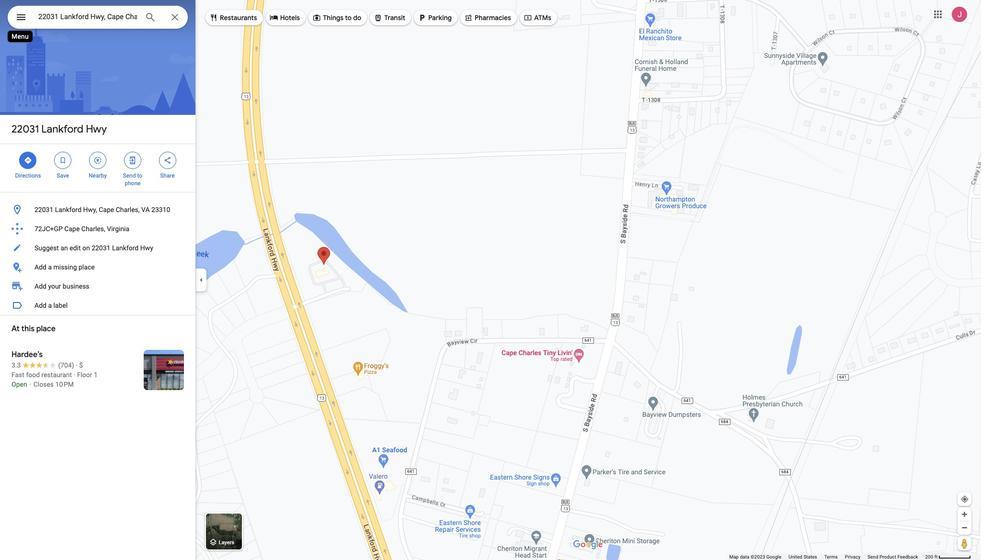 Task type: vqa. For each thing, say whether or not it's contained in the screenshot.


Task type: describe. For each thing, give the bounding box(es) containing it.
add your business
[[34, 283, 89, 290]]

1 vertical spatial place
[[36, 324, 55, 334]]

hardee's
[[11, 350, 43, 360]]


[[24, 155, 32, 166]]

lankford for hwy,
[[55, 206, 81, 214]]

on
[[82, 244, 90, 252]]

suggest an edit on 22031 lankford hwy button
[[0, 239, 195, 258]]

 pharmacies
[[464, 12, 511, 23]]

suggest an edit on 22031 lankford hwy
[[34, 244, 153, 252]]


[[209, 12, 218, 23]]

200 ft button
[[925, 555, 971, 560]]

edit
[[70, 244, 81, 252]]

cape inside 'button'
[[64, 225, 80, 233]]

actions for 22031 lankford hwy region
[[0, 144, 195, 192]]

cape inside button
[[99, 206, 114, 214]]


[[15, 11, 27, 24]]

privacy button
[[845, 554, 860, 560]]


[[93, 155, 102, 166]]

closes
[[33, 381, 54, 389]]

save
[[57, 172, 69, 179]]

things
[[323, 13, 344, 22]]

22031 lankford hwy
[[11, 123, 107, 136]]

at
[[11, 324, 20, 334]]

 things to do
[[312, 12, 361, 23]]

add for add a label
[[34, 302, 46, 309]]

 hotels
[[270, 12, 300, 23]]

add for add a missing place
[[34, 263, 46, 271]]

directions
[[15, 172, 41, 179]]

to inside  things to do
[[345, 13, 352, 22]]

(704)
[[58, 362, 74, 369]]

floor
[[77, 371, 92, 379]]

hwy inside button
[[140, 244, 153, 252]]

parking
[[428, 13, 452, 22]]

hotels
[[280, 13, 300, 22]]

 atms
[[524, 12, 551, 23]]

send product feedback
[[868, 555, 918, 560]]

22031 lankford hwy, cape charles, va 23310 button
[[0, 200, 195, 219]]

0 vertical spatial ·
[[76, 362, 78, 369]]

data
[[740, 555, 749, 560]]

charles, inside 'button'
[[81, 225, 105, 233]]

feedback
[[897, 555, 918, 560]]

22031 for 22031 lankford hwy
[[11, 123, 39, 136]]

3.3
[[11, 362, 21, 369]]

do
[[353, 13, 361, 22]]


[[524, 12, 532, 23]]

layers
[[219, 540, 234, 546]]


[[418, 12, 426, 23]]

add your business link
[[0, 277, 195, 296]]

72jc+gp
[[34, 225, 63, 233]]

 parking
[[418, 12, 452, 23]]

a for missing
[[48, 263, 52, 271]]

send for send product feedback
[[868, 555, 878, 560]]

22031 lankford hwy main content
[[0, 0, 195, 560]]

to inside send to phone
[[137, 172, 142, 179]]

lankford for hwy
[[41, 123, 83, 136]]

collapse side panel image
[[196, 275, 206, 286]]

charles, inside button
[[116, 206, 140, 214]]

23310
[[151, 206, 170, 214]]

va
[[141, 206, 150, 214]]

terms
[[824, 555, 838, 560]]

this
[[21, 324, 35, 334]]

add a label button
[[0, 296, 195, 315]]

0 horizontal spatial hwy
[[86, 123, 107, 136]]

add for add your business
[[34, 283, 46, 290]]



Task type: locate. For each thing, give the bounding box(es) containing it.
⋅
[[29, 381, 32, 389]]

cape right the hwy,
[[99, 206, 114, 214]]

show street view coverage image
[[958, 537, 972, 551]]

1 vertical spatial 22031
[[34, 206, 53, 214]]

google
[[766, 555, 781, 560]]

3 add from the top
[[34, 302, 46, 309]]

send inside button
[[868, 555, 878, 560]]

· left floor
[[74, 371, 75, 379]]

22031 for 22031 lankford hwy, cape charles, va 23310
[[34, 206, 53, 214]]

footer inside google maps element
[[729, 554, 925, 560]]

suggest
[[34, 244, 59, 252]]

united states button
[[789, 554, 817, 560]]

0 vertical spatial send
[[123, 172, 136, 179]]

3.3 stars 704 reviews image
[[11, 361, 74, 370]]

22031 inside suggest an edit on 22031 lankford hwy button
[[92, 244, 110, 252]]

· left "price: inexpensive" image
[[76, 362, 78, 369]]

zoom in image
[[961, 511, 968, 518]]

72jc+gp cape charles, virginia
[[34, 225, 129, 233]]

charles, up suggest an edit on 22031 lankford hwy
[[81, 225, 105, 233]]

lankford inside suggest an edit on 22031 lankford hwy button
[[112, 244, 139, 252]]

a for label
[[48, 302, 52, 309]]

1 add from the top
[[34, 263, 46, 271]]

add left your
[[34, 283, 46, 290]]

0 vertical spatial 22031
[[11, 123, 39, 136]]


[[374, 12, 382, 23]]

send inside send to phone
[[123, 172, 136, 179]]

send up phone
[[123, 172, 136, 179]]

add a label
[[34, 302, 68, 309]]

22031 inside button
[[34, 206, 53, 214]]

an
[[61, 244, 68, 252]]

1 vertical spatial send
[[868, 555, 878, 560]]

0 vertical spatial cape
[[99, 206, 114, 214]]


[[128, 155, 137, 166]]

united
[[789, 555, 802, 560]]

1 horizontal spatial ·
[[76, 362, 78, 369]]

terms button
[[824, 554, 838, 560]]

privacy
[[845, 555, 860, 560]]

place right this
[[36, 324, 55, 334]]

charles,
[[116, 206, 140, 214], [81, 225, 105, 233]]

send product feedback button
[[868, 554, 918, 560]]

a left missing
[[48, 263, 52, 271]]

0 horizontal spatial to
[[137, 172, 142, 179]]

add down the suggest
[[34, 263, 46, 271]]

0 vertical spatial a
[[48, 263, 52, 271]]

72jc+gp cape charles, virginia button
[[0, 219, 195, 239]]

product
[[880, 555, 896, 560]]

 transit
[[374, 12, 405, 23]]

map data ©2023 google
[[729, 555, 781, 560]]

0 horizontal spatial charles,
[[81, 225, 105, 233]]

hwy,
[[83, 206, 97, 214]]

virginia
[[107, 225, 129, 233]]

send to phone
[[123, 172, 142, 187]]

hwy up 
[[86, 123, 107, 136]]

200
[[925, 555, 933, 560]]

footer
[[729, 554, 925, 560]]

missing
[[53, 263, 77, 271]]

to left do
[[345, 13, 352, 22]]

business
[[63, 283, 89, 290]]

food
[[26, 371, 40, 379]]

22031 Lankford Hwy, Cape Charles, VA 23310 field
[[8, 6, 188, 29]]

none field inside 22031 lankford hwy, cape charles, va 23310 field
[[38, 11, 137, 23]]

2 vertical spatial 22031
[[92, 244, 110, 252]]

phone
[[125, 180, 141, 187]]


[[59, 155, 67, 166]]

1 vertical spatial lankford
[[55, 206, 81, 214]]

200 ft
[[925, 555, 938, 560]]

place
[[79, 263, 95, 271], [36, 324, 55, 334]]

None field
[[38, 11, 137, 23]]

send for send to phone
[[123, 172, 136, 179]]

22031 up 
[[11, 123, 39, 136]]

1 vertical spatial add
[[34, 283, 46, 290]]

10 pm
[[55, 381, 74, 389]]


[[464, 12, 473, 23]]

 search field
[[8, 6, 188, 31]]

1 horizontal spatial to
[[345, 13, 352, 22]]

lankford left the hwy,
[[55, 206, 81, 214]]

place down the on at the top of the page
[[79, 263, 95, 271]]

1 vertical spatial charles,
[[81, 225, 105, 233]]

2 add from the top
[[34, 283, 46, 290]]

add left "label"
[[34, 302, 46, 309]]

22031 lankford hwy, cape charles, va 23310
[[34, 206, 170, 214]]

1 horizontal spatial place
[[79, 263, 95, 271]]

to
[[345, 13, 352, 22], [137, 172, 142, 179]]

add
[[34, 263, 46, 271], [34, 283, 46, 290], [34, 302, 46, 309]]

google maps element
[[0, 0, 981, 560]]

0 vertical spatial to
[[345, 13, 352, 22]]

google account: james peterson  
(james.peterson1902@gmail.com) image
[[952, 7, 967, 22]]

united states
[[789, 555, 817, 560]]

nearby
[[89, 172, 107, 179]]

1 horizontal spatial charles,
[[116, 206, 140, 214]]

22031 right the on at the top of the page
[[92, 244, 110, 252]]

1 vertical spatial ·
[[74, 371, 75, 379]]

lankford inside the 22031 lankford hwy, cape charles, va 23310 button
[[55, 206, 81, 214]]

fast
[[11, 371, 24, 379]]

22031 up 72jc+gp
[[34, 206, 53, 214]]

zoom out image
[[961, 525, 968, 532]]


[[312, 12, 321, 23]]

lankford up 
[[41, 123, 83, 136]]

restaurant
[[41, 371, 72, 379]]

2 vertical spatial add
[[34, 302, 46, 309]]

1 vertical spatial to
[[137, 172, 142, 179]]

states
[[804, 555, 817, 560]]

0 horizontal spatial send
[[123, 172, 136, 179]]

transit
[[384, 13, 405, 22]]

 button
[[8, 6, 34, 31]]

1 vertical spatial hwy
[[140, 244, 153, 252]]

to up phone
[[137, 172, 142, 179]]

2 vertical spatial lankford
[[112, 244, 139, 252]]

1 horizontal spatial cape
[[99, 206, 114, 214]]


[[163, 155, 172, 166]]

share
[[160, 172, 175, 179]]

0 horizontal spatial ·
[[74, 371, 75, 379]]

atms
[[534, 13, 551, 22]]

· $
[[76, 362, 83, 369]]

restaurants
[[220, 13, 257, 22]]

lankford down virginia
[[112, 244, 139, 252]]

0 horizontal spatial cape
[[64, 225, 80, 233]]

add a missing place
[[34, 263, 95, 271]]

hwy down va
[[140, 244, 153, 252]]

cape
[[99, 206, 114, 214], [64, 225, 80, 233]]

1
[[94, 371, 98, 379]]

2 a from the top
[[48, 302, 52, 309]]

price: inexpensive image
[[79, 362, 83, 369]]

0 horizontal spatial place
[[36, 324, 55, 334]]

label
[[53, 302, 68, 309]]

charles, left va
[[116, 206, 140, 214]]

footer containing map data ©2023 google
[[729, 554, 925, 560]]

0 vertical spatial charles,
[[116, 206, 140, 214]]

0 vertical spatial hwy
[[86, 123, 107, 136]]

a left "label"
[[48, 302, 52, 309]]


[[270, 12, 278, 23]]

0 vertical spatial place
[[79, 263, 95, 271]]

 restaurants
[[209, 12, 257, 23]]

map
[[729, 555, 739, 560]]

add a missing place button
[[0, 258, 195, 277]]

· inside "fast food restaurant · floor 1 open ⋅ closes 10 pm"
[[74, 371, 75, 379]]

at this place
[[11, 324, 55, 334]]

open
[[11, 381, 27, 389]]

0 vertical spatial lankford
[[41, 123, 83, 136]]

1 horizontal spatial send
[[868, 555, 878, 560]]

show your location image
[[960, 495, 969, 504]]

0 vertical spatial add
[[34, 263, 46, 271]]

©2023
[[751, 555, 765, 560]]

$
[[79, 362, 83, 369]]

your
[[48, 283, 61, 290]]

1 a from the top
[[48, 263, 52, 271]]

pharmacies
[[475, 13, 511, 22]]

1 vertical spatial cape
[[64, 225, 80, 233]]

22031
[[11, 123, 39, 136], [34, 206, 53, 214], [92, 244, 110, 252]]

lankford
[[41, 123, 83, 136], [55, 206, 81, 214], [112, 244, 139, 252]]

1 horizontal spatial hwy
[[140, 244, 153, 252]]

fast food restaurant · floor 1 open ⋅ closes 10 pm
[[11, 371, 98, 389]]

a
[[48, 263, 52, 271], [48, 302, 52, 309]]

1 vertical spatial a
[[48, 302, 52, 309]]

ft
[[935, 555, 938, 560]]

cape up edit at the top of the page
[[64, 225, 80, 233]]

place inside button
[[79, 263, 95, 271]]

·
[[76, 362, 78, 369], [74, 371, 75, 379]]

send left the product
[[868, 555, 878, 560]]



